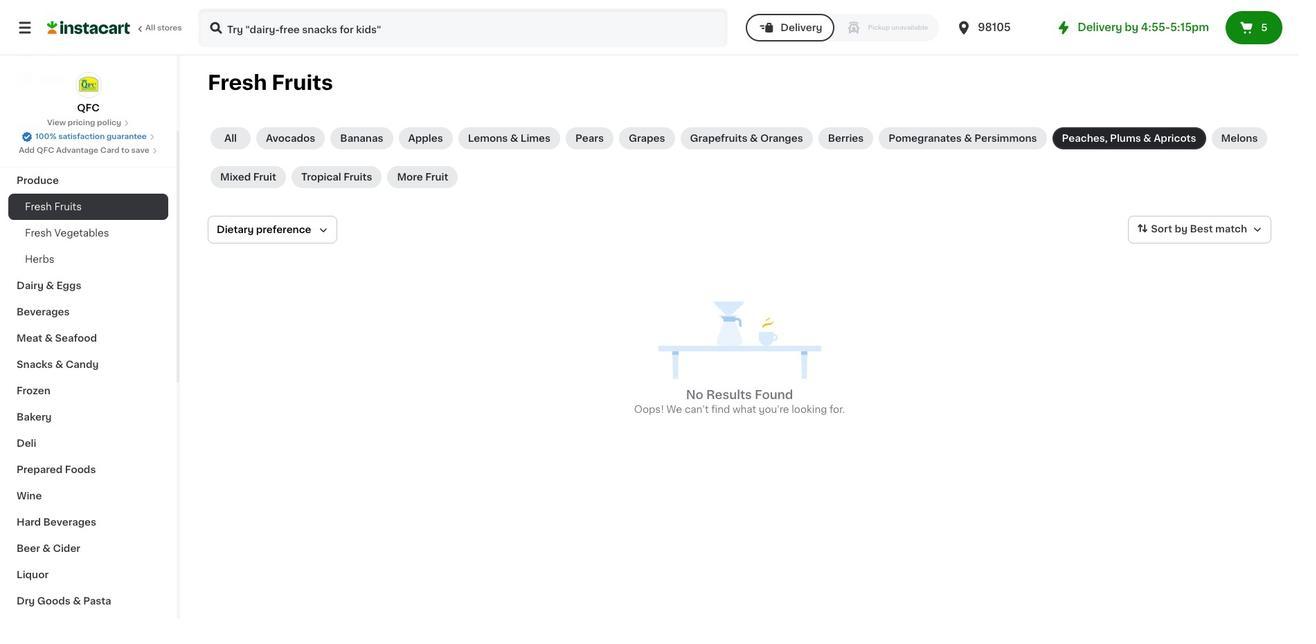 Task type: vqa. For each thing, say whether or not it's contained in the screenshot.
Dairy
yes



Task type: locate. For each thing, give the bounding box(es) containing it.
pomegranates & persimmons
[[889, 134, 1037, 143]]

policy
[[97, 119, 121, 127]]

0 horizontal spatial all
[[145, 24, 155, 32]]

fresh down produce
[[25, 202, 52, 212]]

beverages inside the beverages link
[[17, 308, 70, 317]]

foods
[[65, 465, 96, 475]]

& left the limes
[[510, 134, 518, 143]]

1 horizontal spatial fruits
[[272, 73, 333, 93]]

peaches,
[[1062, 134, 1108, 143]]

fresh fruits
[[208, 73, 333, 93], [25, 202, 82, 212]]

bananas link
[[331, 127, 393, 150]]

1 vertical spatial beverages
[[43, 518, 96, 528]]

0 horizontal spatial qfc
[[37, 147, 54, 154]]

100% satisfaction guarantee button
[[22, 129, 155, 143]]

1 vertical spatial fruits
[[344, 172, 372, 182]]

& right meat
[[45, 334, 53, 344]]

grapefruits
[[690, 134, 748, 143]]

lists
[[39, 74, 63, 84]]

grapes
[[629, 134, 665, 143]]

by
[[1125, 22, 1139, 33], [1175, 225, 1188, 234]]

1 horizontal spatial qfc
[[77, 103, 100, 113]]

wine
[[17, 492, 42, 502]]

0 vertical spatial beverages
[[17, 308, 70, 317]]

None search field
[[198, 8, 728, 47]]

2 vertical spatial fruits
[[54, 202, 82, 212]]

fresh fruits up 'fresh vegetables'
[[25, 202, 82, 212]]

snacks
[[17, 360, 53, 370]]

fruits
[[272, 73, 333, 93], [344, 172, 372, 182], [54, 202, 82, 212]]

results
[[707, 390, 752, 401]]

delivery inside button
[[781, 23, 823, 33]]

deli link
[[8, 431, 168, 457]]

1 vertical spatial fresh
[[25, 202, 52, 212]]

1 horizontal spatial fruit
[[425, 172, 449, 182]]

fruit right mixed
[[253, 172, 276, 182]]

& left candy
[[55, 360, 63, 370]]

1 horizontal spatial all
[[224, 134, 237, 143]]

& left oranges
[[750, 134, 758, 143]]

tropical fruits link
[[292, 166, 382, 188]]

recipes
[[17, 123, 57, 133]]

0 horizontal spatial delivery
[[781, 23, 823, 33]]

by for delivery
[[1125, 22, 1139, 33]]

pears
[[576, 134, 604, 143]]

beverages up cider
[[43, 518, 96, 528]]

&
[[510, 134, 518, 143], [750, 134, 758, 143], [964, 134, 972, 143], [1144, 134, 1152, 143], [46, 281, 54, 291], [45, 334, 53, 344], [55, 360, 63, 370], [42, 544, 51, 554], [73, 597, 81, 607]]

qfc logo image
[[75, 72, 101, 98]]

thanksgiving
[[17, 150, 83, 159]]

0 horizontal spatial fresh fruits
[[25, 202, 82, 212]]

buy
[[39, 46, 58, 56]]

qfc down 100%
[[37, 147, 54, 154]]

& inside "link"
[[510, 134, 518, 143]]

lists link
[[8, 65, 168, 93]]

bakery link
[[8, 405, 168, 431]]

apples link
[[399, 127, 453, 150]]

fruits right tropical
[[344, 172, 372, 182]]

1 vertical spatial by
[[1175, 225, 1188, 234]]

0 horizontal spatial by
[[1125, 22, 1139, 33]]

all
[[145, 24, 155, 32], [224, 134, 237, 143]]

lemons
[[468, 134, 508, 143]]

dry
[[17, 597, 35, 607]]

limes
[[521, 134, 551, 143]]

frozen
[[17, 387, 50, 396]]

0 vertical spatial fruits
[[272, 73, 333, 93]]

0 horizontal spatial fruits
[[54, 202, 82, 212]]

herbs
[[25, 255, 54, 265]]

5 button
[[1226, 11, 1283, 44]]

match
[[1216, 225, 1248, 234]]

1 horizontal spatial fresh fruits
[[208, 73, 333, 93]]

by inside field
[[1175, 225, 1188, 234]]

fresh fruits link
[[8, 194, 168, 220]]

all left stores
[[145, 24, 155, 32]]

fruits up 'fresh vegetables'
[[54, 202, 82, 212]]

add qfc advantage card to save link
[[19, 145, 158, 157]]

fruit inside "link"
[[425, 172, 449, 182]]

beverages down dairy & eggs
[[17, 308, 70, 317]]

5:15pm
[[1171, 22, 1209, 33]]

more fruit link
[[388, 166, 458, 188]]

dairy & eggs link
[[8, 273, 168, 299]]

& inside 'link'
[[750, 134, 758, 143]]

all up mixed
[[224, 134, 237, 143]]

1 horizontal spatial by
[[1175, 225, 1188, 234]]

0 vertical spatial qfc
[[77, 103, 100, 113]]

1 vertical spatial qfc
[[37, 147, 54, 154]]

dry goods & pasta link
[[8, 589, 168, 615]]

& left persimmons
[[964, 134, 972, 143]]

fresh vegetables
[[25, 229, 109, 238]]

& left the eggs at the top left of page
[[46, 281, 54, 291]]

1 vertical spatial all
[[224, 134, 237, 143]]

fresh up herbs
[[25, 229, 52, 238]]

5
[[1262, 23, 1268, 33]]

2 fruit from the left
[[425, 172, 449, 182]]

view pricing policy
[[47, 119, 121, 127]]

by left 4:55-
[[1125, 22, 1139, 33]]

fresh fruits up avocados link
[[208, 73, 333, 93]]

add qfc advantage card to save
[[19, 147, 150, 154]]

herbs link
[[8, 247, 168, 273]]

100%
[[35, 133, 56, 141]]

dry goods & pasta
[[17, 597, 111, 607]]

delivery by 4:55-5:15pm link
[[1056, 19, 1209, 36]]

fresh vegetables link
[[8, 220, 168, 247]]

all for all stores
[[145, 24, 155, 32]]

fruit right more
[[425, 172, 449, 182]]

peaches, plums & apricots link
[[1053, 127, 1206, 150]]

delivery by 4:55-5:15pm
[[1078, 22, 1209, 33]]

& for cider
[[42, 544, 51, 554]]

0 horizontal spatial fruit
[[253, 172, 276, 182]]

beverages
[[17, 308, 70, 317], [43, 518, 96, 528]]

fresh up the all link
[[208, 73, 267, 93]]

fruit
[[253, 172, 276, 182], [425, 172, 449, 182]]

beer
[[17, 544, 40, 554]]

berries link
[[819, 127, 874, 150]]

& right plums
[[1144, 134, 1152, 143]]

0 vertical spatial by
[[1125, 22, 1139, 33]]

& right beer
[[42, 544, 51, 554]]

qfc up view pricing policy link
[[77, 103, 100, 113]]

0 vertical spatial fresh fruits
[[208, 73, 333, 93]]

1 horizontal spatial delivery
[[1078, 22, 1123, 33]]

mixed fruit link
[[211, 166, 286, 188]]

beverages inside hard beverages link
[[43, 518, 96, 528]]

2 vertical spatial fresh
[[25, 229, 52, 238]]

advantage
[[56, 147, 98, 154]]

find
[[712, 405, 730, 415]]

by right "sort"
[[1175, 225, 1188, 234]]

for.
[[830, 405, 845, 415]]

lemons & limes link
[[458, 127, 560, 150]]

again
[[70, 46, 97, 56]]

0 vertical spatial all
[[145, 24, 155, 32]]

sort by
[[1151, 225, 1188, 234]]

meat & seafood
[[17, 334, 97, 344]]

all stores link
[[47, 8, 183, 47]]

1 fruit from the left
[[253, 172, 276, 182]]

avocados
[[266, 134, 315, 143]]

delivery
[[1078, 22, 1123, 33], [781, 23, 823, 33]]

delivery button
[[746, 14, 835, 42]]

fruit for more fruit
[[425, 172, 449, 182]]

Search field
[[199, 10, 727, 46]]

preference
[[256, 225, 311, 235]]

fruits up avocados link
[[272, 73, 333, 93]]

fresh
[[208, 73, 267, 93], [25, 202, 52, 212], [25, 229, 52, 238]]

fresh for fresh fruits link
[[25, 202, 52, 212]]

98105 button
[[956, 8, 1039, 47]]

satisfaction
[[58, 133, 105, 141]]

0 vertical spatial fresh
[[208, 73, 267, 93]]

more fruit
[[397, 172, 449, 182]]

delivery for delivery
[[781, 23, 823, 33]]



Task type: describe. For each thing, give the bounding box(es) containing it.
& for persimmons
[[964, 134, 972, 143]]

all stores
[[145, 24, 182, 32]]

fruit for mixed fruit
[[253, 172, 276, 182]]

dairy & eggs
[[17, 281, 81, 291]]

vegetables
[[54, 229, 109, 238]]

eggs
[[56, 281, 81, 291]]

it
[[61, 46, 68, 56]]

snacks & candy
[[17, 360, 99, 370]]

goods
[[37, 597, 70, 607]]

prepared foods link
[[8, 457, 168, 484]]

peaches, plums & apricots
[[1062, 134, 1197, 143]]

sort
[[1151, 225, 1173, 234]]

pomegranates & persimmons link
[[879, 127, 1047, 150]]

hard beverages
[[17, 518, 96, 528]]

you're
[[759, 405, 789, 415]]

recipes link
[[8, 115, 168, 141]]

& for candy
[[55, 360, 63, 370]]

dietary preference
[[217, 225, 311, 235]]

4:55-
[[1141, 22, 1171, 33]]

stores
[[157, 24, 182, 32]]

to
[[121, 147, 129, 154]]

delivery for delivery by 4:55-5:15pm
[[1078, 22, 1123, 33]]

bananas
[[340, 134, 383, 143]]

meat
[[17, 334, 42, 344]]

pricing
[[68, 119, 95, 127]]

berries
[[828, 134, 864, 143]]

what
[[733, 405, 757, 415]]

1 vertical spatial fresh fruits
[[25, 202, 82, 212]]

snacks & candy link
[[8, 352, 168, 378]]

we
[[667, 405, 682, 415]]

meat & seafood link
[[8, 326, 168, 352]]

plums
[[1110, 134, 1141, 143]]

thanksgiving link
[[8, 141, 168, 168]]

buy it again
[[39, 46, 97, 56]]

dietary preference button
[[208, 216, 337, 244]]

2 horizontal spatial fruits
[[344, 172, 372, 182]]

more
[[397, 172, 423, 182]]

guarantee
[[107, 133, 147, 141]]

beverages link
[[8, 299, 168, 326]]

100% satisfaction guarantee
[[35, 133, 147, 141]]

avocados link
[[256, 127, 325, 150]]

no
[[686, 390, 704, 401]]

all link
[[211, 127, 251, 150]]

produce link
[[8, 168, 168, 194]]

deli
[[17, 439, 36, 449]]

qfc link
[[75, 72, 101, 115]]

cider
[[53, 544, 80, 554]]

prepared
[[17, 465, 63, 475]]

all for all
[[224, 134, 237, 143]]

candy
[[66, 360, 99, 370]]

& for seafood
[[45, 334, 53, 344]]

liquor
[[17, 571, 49, 580]]

best
[[1190, 225, 1213, 234]]

persimmons
[[975, 134, 1037, 143]]

can't
[[685, 405, 709, 415]]

bakery
[[17, 413, 52, 423]]

& for limes
[[510, 134, 518, 143]]

apples
[[408, 134, 443, 143]]

fresh for "fresh vegetables" link
[[25, 229, 52, 238]]

instacart logo image
[[47, 19, 130, 36]]

by for sort
[[1175, 225, 1188, 234]]

service type group
[[746, 14, 939, 42]]

Best match Sort by field
[[1129, 216, 1272, 244]]

save
[[131, 147, 150, 154]]

melons link
[[1212, 127, 1268, 150]]

add
[[19, 147, 35, 154]]

hard
[[17, 518, 41, 528]]

oranges
[[761, 134, 803, 143]]

& left pasta
[[73, 597, 81, 607]]

found
[[755, 390, 793, 401]]

no results found oops! we can't find what you're looking for.
[[634, 390, 845, 415]]

mixed
[[220, 172, 251, 182]]

98105
[[978, 22, 1011, 33]]

tropical fruits
[[301, 172, 372, 182]]

frozen link
[[8, 378, 168, 405]]

wine link
[[8, 484, 168, 510]]

& for oranges
[[750, 134, 758, 143]]

looking
[[792, 405, 827, 415]]

seafood
[[55, 334, 97, 344]]

& for eggs
[[46, 281, 54, 291]]

view
[[47, 119, 66, 127]]

pomegranates
[[889, 134, 962, 143]]

produce
[[17, 176, 59, 186]]

liquor link
[[8, 562, 168, 589]]

prepared foods
[[17, 465, 96, 475]]



